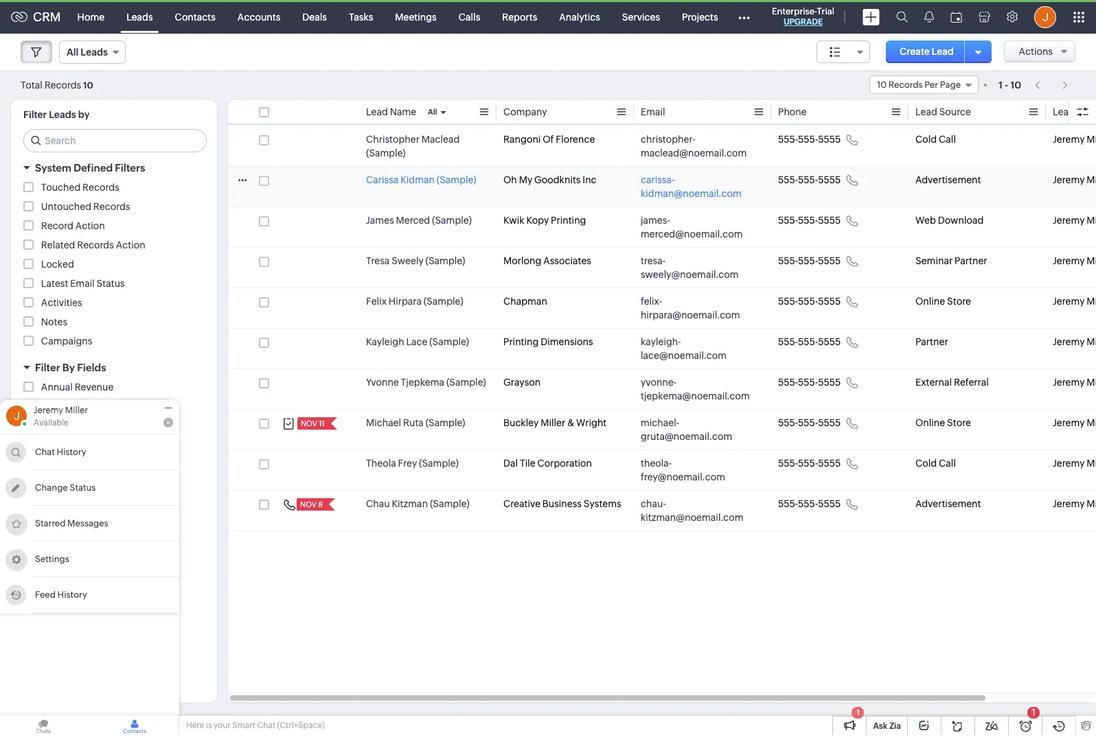 Task type: vqa. For each thing, say whether or not it's contained in the screenshot.
Filters
yes



Task type: describe. For each thing, give the bounding box(es) containing it.
leads for filter leads by
[[49, 109, 76, 120]]

tresa sweely (sample)
[[366, 256, 465, 267]]

5555 for tresa- sweely@noemail.com
[[818, 256, 841, 267]]

yvonne- tjepkema@noemail.com
[[641, 377, 750, 402]]

5555 for chau- kitzman@noemail.com
[[818, 499, 841, 510]]

dal tile corporation
[[504, 458, 592, 469]]

store for michael- gruta@noemail.com
[[947, 418, 971, 429]]

james
[[366, 215, 394, 226]]

row group containing christopher maclead (sample)
[[228, 126, 1097, 532]]

0 horizontal spatial chat
[[35, 447, 55, 457]]

online for michael- gruta@noemail.com
[[916, 418, 946, 429]]

by for created
[[79, 517, 90, 528]]

555-555-5555 for theola- frey@noemail.com
[[778, 458, 841, 469]]

tresa sweely (sample) link
[[366, 254, 465, 268]]

home
[[77, 11, 105, 22]]

10 for 1 - 10
[[1011, 79, 1022, 90]]

buckley
[[504, 418, 539, 429]]

converted account
[[41, 440, 129, 451]]

chau kitzman (sample)
[[366, 499, 470, 510]]

gruta@noemail.com
[[641, 431, 733, 442]]

jeremy for chau- kitzman@noemail.com
[[1053, 499, 1085, 510]]

theola frey (sample)
[[366, 458, 459, 469]]

system
[[35, 162, 71, 174]]

jeremy mi for yvonne- tjepkema@noemail.com
[[1053, 377, 1097, 388]]

carissa kidman (sample)
[[366, 175, 477, 186]]

annual revenue
[[41, 382, 114, 393]]

filter by fields button
[[11, 356, 217, 380]]

0 vertical spatial action
[[75, 221, 105, 232]]

jeremy mi for carissa- kidman@noemail.com
[[1053, 175, 1097, 186]]

(sample) for james merced (sample)
[[432, 215, 472, 226]]

online for felix- hirpara@noemail.com
[[916, 296, 946, 307]]

(sample) for felix hirpara (sample)
[[424, 296, 463, 307]]

related records action
[[41, 240, 145, 251]]

(sample) for chau kitzman (sample)
[[430, 499, 470, 510]]

touched
[[41, 182, 81, 193]]

1 vertical spatial status
[[70, 483, 96, 493]]

0 horizontal spatial partner
[[916, 337, 949, 348]]

0 horizontal spatial 1
[[857, 709, 860, 717]]

theola-
[[641, 458, 672, 469]]

systems
[[584, 499, 622, 510]]

here is your smart chat (ctrl+space)
[[186, 721, 325, 731]]

kayleigh lace (sample)
[[366, 337, 469, 348]]

1 vertical spatial printing
[[504, 337, 539, 348]]

tasks link
[[338, 0, 384, 33]]

jeremy for tresa- sweely@noemail.com
[[1053, 256, 1085, 267]]

kidman@noemail.com
[[641, 188, 742, 199]]

carissa- kidman@noemail.com link
[[641, 173, 751, 201]]

messages
[[67, 518, 108, 529]]

5555 for james- merced@noemail.com
[[818, 215, 841, 226]]

555-555-5555 for chau- kitzman@noemail.com
[[778, 499, 841, 510]]

web download
[[916, 215, 984, 226]]

felix- hirpara@noemail.com link
[[641, 295, 751, 322]]

calls
[[459, 11, 480, 22]]

chau
[[366, 499, 390, 510]]

555-555-5555 for yvonne- tjepkema@noemail.com
[[778, 377, 841, 388]]

filter by fields
[[35, 362, 106, 374]]

michael ruta (sample)
[[366, 418, 465, 429]]

hirpara
[[389, 296, 422, 307]]

tresa- sweely@noemail.com
[[641, 256, 739, 280]]

store for felix- hirpara@noemail.com
[[947, 296, 971, 307]]

(sample) for michael ruta (sample)
[[426, 418, 465, 429]]

jeremy for carissa- kidman@noemail.com
[[1053, 175, 1085, 186]]

size image
[[830, 46, 841, 58]]

history for feed history
[[57, 590, 87, 601]]

(sample) for carissa kidman (sample)
[[437, 175, 477, 186]]

signals image
[[925, 11, 934, 23]]

michael
[[366, 418, 401, 429]]

555-555-5555 for michael- gruta@noemail.com
[[778, 418, 841, 429]]

jeremy for james- merced@noemail.com
[[1053, 215, 1085, 226]]

smart
[[232, 721, 256, 731]]

grayson
[[504, 377, 541, 388]]

deal
[[91, 478, 111, 489]]

jeremy for michael- gruta@noemail.com
[[1053, 418, 1085, 429]]

contact
[[91, 459, 127, 470]]

carissa
[[366, 175, 399, 186]]

created for created time
[[41, 536, 77, 547]]

jeremy for theola- frey@noemail.com
[[1053, 458, 1085, 469]]

5555 for carissa- kidman@noemail.com
[[818, 175, 841, 186]]

nov for chau
[[300, 501, 317, 509]]

settings
[[35, 554, 69, 564]]

michael- gruta@noemail.com
[[641, 418, 733, 442]]

kitzman@noemail.com
[[641, 513, 744, 524]]

(ctrl+space)
[[277, 721, 325, 731]]

0 horizontal spatial company
[[41, 420, 85, 431]]

christopher
[[366, 134, 420, 145]]

frey
[[398, 458, 417, 469]]

seminar partner
[[916, 256, 988, 267]]

account
[[91, 440, 129, 451]]

jeremy for christopher- maclead@noemail.com
[[1053, 134, 1085, 145]]

email opt out
[[41, 574, 104, 585]]

lead for lead name
[[366, 106, 388, 117]]

5555 for michael- gruta@noemail.com
[[818, 418, 841, 429]]

kitzman
[[392, 499, 428, 510]]

inc
[[583, 175, 597, 186]]

name for lead name
[[390, 106, 416, 117]]

filter for filter leads by
[[23, 109, 47, 120]]

10 for total records 10
[[83, 80, 93, 90]]

1 horizontal spatial printing
[[551, 215, 586, 226]]

untouched
[[41, 201, 91, 212]]

jeremy mi for michael- gruta@noemail.com
[[1053, 418, 1097, 429]]

555-555-5555 for felix- hirpara@noemail.com
[[778, 296, 841, 307]]

defined
[[74, 162, 113, 174]]

james merced (sample) link
[[366, 214, 472, 227]]

1 horizontal spatial partner
[[955, 256, 988, 267]]

miller for buckley
[[541, 418, 566, 429]]

1 vertical spatial chat
[[257, 721, 276, 731]]

contacts link
[[164, 0, 227, 33]]

-
[[1005, 79, 1009, 90]]

ask
[[874, 722, 888, 732]]

jeremy mi for theola- frey@noemail.com
[[1053, 458, 1097, 469]]

5555 for felix- hirpara@noemail.com
[[818, 296, 841, 307]]

available
[[34, 418, 69, 428]]

actions
[[1019, 46, 1053, 57]]

cold for theola- frey@noemail.com
[[916, 458, 937, 469]]

printing dimensions
[[504, 337, 593, 348]]

kayleigh lace (sample) link
[[366, 335, 469, 349]]

(sample) for yvonne tjepkema (sample)
[[447, 377, 486, 388]]

jeremy mi for chau- kitzman@noemail.com
[[1053, 499, 1097, 510]]

yvonne tjepkema (sample) link
[[366, 376, 486, 390]]

christopher maclead (sample) link
[[366, 133, 490, 160]]

1 horizontal spatial 1
[[999, 79, 1003, 90]]

10 Records Per Page field
[[870, 76, 979, 94]]

by
[[78, 109, 90, 120]]

activities
[[41, 298, 82, 308]]

yvonne-
[[641, 377, 677, 388]]

converted for converted contact
[[41, 459, 89, 470]]

all leads
[[67, 47, 108, 58]]

tresa- sweely@noemail.com link
[[641, 254, 751, 282]]

mi for michael- gruta@noemail.com
[[1087, 418, 1097, 429]]

felix- hirpara@noemail.com
[[641, 296, 740, 321]]

change
[[35, 483, 68, 493]]

jeremy for felix- hirpara@noemail.com
[[1053, 296, 1085, 307]]

upgrade
[[784, 17, 823, 27]]

email right latest at the left top of the page
[[70, 278, 95, 289]]

records for untouched
[[93, 201, 130, 212]]

theola frey (sample) link
[[366, 457, 459, 471]]

All Leads field
[[59, 41, 126, 64]]

kayleigh- lace@noemail.com link
[[641, 335, 751, 363]]

email down created time
[[41, 555, 66, 566]]

projects
[[682, 11, 718, 22]]

1 horizontal spatial action
[[116, 240, 145, 251]]

web
[[916, 215, 936, 226]]

kidman
[[401, 175, 435, 186]]

555-555-5555 for tresa- sweely@noemail.com
[[778, 256, 841, 267]]

profile image
[[1035, 6, 1057, 28]]

(sample) for kayleigh lace (sample)
[[430, 337, 469, 348]]

name for first name
[[62, 613, 89, 624]]

change status
[[35, 483, 96, 493]]

lace
[[406, 337, 428, 348]]

jeremy mi for kayleigh- lace@noemail.com
[[1053, 337, 1097, 348]]

touched records
[[41, 182, 119, 193]]

analytics link
[[548, 0, 611, 33]]

tile
[[520, 458, 536, 469]]

10 records per page
[[877, 80, 961, 90]]

home link
[[66, 0, 116, 33]]

accounts
[[238, 11, 281, 22]]

mi for theola- frey@noemail.com
[[1087, 458, 1097, 469]]

chau-
[[641, 499, 666, 510]]

555-555-5555 for kayleigh- lace@noemail.com
[[778, 337, 841, 348]]



Task type: locate. For each thing, give the bounding box(es) containing it.
all
[[67, 47, 79, 58], [428, 108, 437, 116]]

1 vertical spatial partner
[[916, 337, 949, 348]]

michael-
[[641, 418, 680, 429]]

2 vertical spatial converted
[[41, 478, 89, 489]]

0 horizontal spatial leads
[[49, 109, 76, 120]]

1 horizontal spatial chat
[[257, 721, 276, 731]]

2 horizontal spatial leads
[[127, 11, 153, 22]]

chat
[[35, 447, 55, 457], [257, 721, 276, 731]]

10
[[1011, 79, 1022, 90], [877, 80, 887, 90], [83, 80, 93, 90]]

online down the external
[[916, 418, 946, 429]]

felix
[[366, 296, 387, 307]]

contacts image
[[91, 717, 178, 736]]

revenue
[[75, 382, 114, 393]]

None field
[[817, 41, 871, 63]]

0 vertical spatial store
[[947, 296, 971, 307]]

feed history
[[35, 590, 87, 601]]

created down country
[[41, 517, 77, 528]]

1 vertical spatial created
[[41, 536, 77, 547]]

0 vertical spatial filter
[[23, 109, 47, 120]]

name up christopher
[[390, 106, 416, 117]]

ask zia
[[874, 722, 901, 732]]

555-555-5555 for christopher- maclead@noemail.com
[[778, 134, 841, 145]]

0 vertical spatial converted
[[41, 440, 89, 451]]

felix-
[[641, 296, 662, 307]]

filter for filter by fields
[[35, 362, 60, 374]]

leads inside field
[[81, 47, 108, 58]]

2 online store from the top
[[916, 418, 971, 429]]

lead for lead own
[[1053, 106, 1075, 117]]

seminar
[[916, 256, 953, 267]]

email up "christopher-"
[[641, 106, 665, 117]]

Search Contacts text field
[[19, 435, 162, 456]]

all up total records 10
[[67, 47, 79, 58]]

call for christopher- maclead@noemail.com
[[939, 134, 956, 145]]

2 converted from the top
[[41, 459, 89, 470]]

2 cold call from the top
[[916, 458, 956, 469]]

lead source
[[916, 106, 971, 117]]

4 jeremy mi from the top
[[1053, 256, 1097, 267]]

leads right home link
[[127, 11, 153, 22]]

1 vertical spatial call
[[939, 458, 956, 469]]

1 horizontal spatial leads
[[81, 47, 108, 58]]

(sample) down christopher
[[366, 148, 406, 159]]

3 mi from the top
[[1087, 215, 1097, 226]]

name right first
[[62, 613, 89, 624]]

status
[[97, 278, 125, 289], [70, 483, 96, 493]]

0 vertical spatial printing
[[551, 215, 586, 226]]

partner up the external
[[916, 337, 949, 348]]

tresa
[[366, 256, 390, 267]]

0 horizontal spatial miller
[[65, 405, 88, 416]]

created up settings
[[41, 536, 77, 547]]

tasks
[[349, 11, 373, 22]]

(sample) for theola frey (sample)
[[419, 458, 459, 469]]

creative business systems
[[504, 499, 622, 510]]

history for chat history
[[57, 447, 86, 457]]

0 vertical spatial status
[[97, 278, 125, 289]]

Other Modules field
[[729, 6, 759, 28]]

mi for carissa- kidman@noemail.com
[[1087, 175, 1097, 186]]

carissa kidman (sample) link
[[366, 173, 477, 187]]

reports link
[[491, 0, 548, 33]]

(sample) right frey
[[419, 458, 459, 469]]

1 vertical spatial action
[[116, 240, 145, 251]]

records for total
[[44, 79, 81, 90]]

2 created from the top
[[41, 536, 77, 547]]

(sample) right "sweely"
[[426, 256, 465, 267]]

external referral
[[916, 377, 989, 388]]

0 vertical spatial name
[[390, 106, 416, 117]]

time
[[79, 536, 101, 547]]

(sample) right tjepkema
[[447, 377, 486, 388]]

james merced (sample)
[[366, 215, 472, 226]]

1 cold from the top
[[916, 134, 937, 145]]

(sample) right "hirpara"
[[424, 296, 463, 307]]

search element
[[888, 0, 917, 34]]

2 jeremy mi from the top
[[1053, 175, 1097, 186]]

history up converted contact
[[57, 447, 86, 457]]

0 vertical spatial miller
[[65, 405, 88, 416]]

0 vertical spatial by
[[62, 362, 75, 374]]

1 jeremy mi from the top
[[1053, 134, 1097, 145]]

record
[[41, 221, 73, 232]]

5555 for kayleigh- lace@noemail.com
[[818, 337, 841, 348]]

records for touched
[[83, 182, 119, 193]]

6 5555 from the top
[[818, 337, 841, 348]]

kayleigh-
[[641, 337, 681, 348]]

all inside field
[[67, 47, 79, 58]]

advertisement for carissa- kidman@noemail.com
[[916, 175, 981, 186]]

2 advertisement from the top
[[916, 499, 981, 510]]

2 store from the top
[[947, 418, 971, 429]]

per
[[925, 80, 939, 90]]

5 mi from the top
[[1087, 296, 1097, 307]]

meetings link
[[384, 0, 448, 33]]

7 mi from the top
[[1087, 377, 1097, 388]]

1 horizontal spatial status
[[97, 278, 125, 289]]

1 vertical spatial leads
[[81, 47, 108, 58]]

chat right smart
[[257, 721, 276, 731]]

1 vertical spatial online
[[916, 418, 946, 429]]

3 jeremy mi from the top
[[1053, 215, 1097, 226]]

6 555-555-5555 from the top
[[778, 337, 841, 348]]

7 5555 from the top
[[818, 377, 841, 388]]

status down related records action
[[97, 278, 125, 289]]

company down jeremy miller
[[41, 420, 85, 431]]

10 mi from the top
[[1087, 499, 1097, 510]]

1 online from the top
[[916, 296, 946, 307]]

jeremy mi for james- merced@noemail.com
[[1053, 215, 1097, 226]]

1 vertical spatial all
[[428, 108, 437, 116]]

1 vertical spatial cold call
[[916, 458, 956, 469]]

feed
[[35, 590, 56, 601]]

mi for felix- hirpara@noemail.com
[[1087, 296, 1097, 307]]

cold for christopher- maclead@noemail.com
[[916, 134, 937, 145]]

1 horizontal spatial 10
[[877, 80, 887, 90]]

lead right create
[[932, 46, 954, 57]]

online store for felix- hirpara@noemail.com
[[916, 296, 971, 307]]

(sample) right merced
[[432, 215, 472, 226]]

(sample) for christopher maclead (sample)
[[366, 148, 406, 159]]

by for filter
[[62, 362, 75, 374]]

(sample) right kitzman
[[430, 499, 470, 510]]

2 horizontal spatial 10
[[1011, 79, 1022, 90]]

creative
[[504, 499, 541, 510]]

by up time at the bottom of page
[[79, 517, 90, 528]]

0 vertical spatial created
[[41, 517, 77, 528]]

(sample) right kidman
[[437, 175, 477, 186]]

0 horizontal spatial all
[[67, 47, 79, 58]]

chat history
[[35, 447, 86, 457]]

florence
[[556, 134, 595, 145]]

1 555-555-5555 from the top
[[778, 134, 841, 145]]

7 jeremy mi from the top
[[1053, 377, 1097, 388]]

6 mi from the top
[[1087, 337, 1097, 348]]

jeremy mi for felix- hirpara@noemail.com
[[1053, 296, 1097, 307]]

1 horizontal spatial miller
[[541, 418, 566, 429]]

0 vertical spatial all
[[67, 47, 79, 58]]

printing right kopy at the top of page
[[551, 215, 586, 226]]

8 jeremy mi from the top
[[1053, 418, 1097, 429]]

3 5555 from the top
[[818, 215, 841, 226]]

converted down the available
[[41, 440, 89, 451]]

my
[[519, 175, 533, 186]]

8 mi from the top
[[1087, 418, 1097, 429]]

jeremy for kayleigh- lace@noemail.com
[[1053, 337, 1085, 348]]

records down defined
[[83, 182, 119, 193]]

10 inside 'field'
[[877, 80, 887, 90]]

chats image
[[0, 717, 87, 736]]

2 call from the top
[[939, 458, 956, 469]]

mi for james- merced@noemail.com
[[1087, 215, 1097, 226]]

printing
[[551, 215, 586, 226], [504, 337, 539, 348]]

carissa-
[[641, 175, 675, 186]]

Search text field
[[24, 130, 206, 152]]

here
[[186, 721, 204, 731]]

0 vertical spatial advertisement
[[916, 175, 981, 186]]

1 vertical spatial filter
[[35, 362, 60, 374]]

10 inside total records 10
[[83, 80, 93, 90]]

5555 for christopher- maclead@noemail.com
[[818, 134, 841, 145]]

0 horizontal spatial printing
[[504, 337, 539, 348]]

0 horizontal spatial 10
[[83, 80, 93, 90]]

store down seminar partner on the right top
[[947, 296, 971, 307]]

1 vertical spatial advertisement
[[916, 499, 981, 510]]

store
[[947, 296, 971, 307], [947, 418, 971, 429]]

partner
[[955, 256, 988, 267], [916, 337, 949, 348]]

of
[[543, 134, 554, 145]]

system defined filters
[[35, 162, 145, 174]]

(sample) right the lace
[[430, 337, 469, 348]]

christopher maclead (sample)
[[366, 134, 460, 159]]

records inside 'field'
[[889, 80, 923, 90]]

status down converted contact
[[70, 483, 96, 493]]

555-555-5555 for james- merced@noemail.com
[[778, 215, 841, 226]]

1 created from the top
[[41, 517, 77, 528]]

created for created by
[[41, 517, 77, 528]]

annual
[[41, 382, 73, 393]]

wright
[[577, 418, 607, 429]]

action down the untouched records
[[116, 240, 145, 251]]

tjepkema
[[401, 377, 445, 388]]

fax
[[41, 594, 56, 605]]

555-555-5555
[[778, 134, 841, 145], [778, 175, 841, 186], [778, 215, 841, 226], [778, 256, 841, 267], [778, 296, 841, 307], [778, 337, 841, 348], [778, 377, 841, 388], [778, 418, 841, 429], [778, 458, 841, 469], [778, 499, 841, 510]]

2 5555 from the top
[[818, 175, 841, 186]]

action up related records action
[[75, 221, 105, 232]]

nov for michael
[[301, 420, 317, 428]]

converted for converted deal
[[41, 478, 89, 489]]

0 vertical spatial leads
[[127, 11, 153, 22]]

by up annual revenue
[[62, 362, 75, 374]]

1 vertical spatial history
[[57, 590, 87, 601]]

1 call from the top
[[939, 134, 956, 145]]

5 5555 from the top
[[818, 296, 841, 307]]

lead name
[[366, 106, 416, 117]]

christopher-
[[641, 134, 696, 145]]

1 vertical spatial name
[[62, 613, 89, 624]]

lead up christopher
[[366, 106, 388, 117]]

source
[[940, 106, 971, 117]]

10 jeremy mi from the top
[[1053, 499, 1097, 510]]

2 vertical spatial leads
[[49, 109, 76, 120]]

filter inside dropdown button
[[35, 362, 60, 374]]

4 5555 from the top
[[818, 256, 841, 267]]

0 vertical spatial online store
[[916, 296, 971, 307]]

online store for michael- gruta@noemail.com
[[916, 418, 971, 429]]

1 advertisement from the top
[[916, 175, 981, 186]]

miller for jeremy
[[65, 405, 88, 416]]

mi for tresa- sweely@noemail.com
[[1087, 256, 1097, 267]]

all for all leads
[[67, 47, 79, 58]]

5 jeremy mi from the top
[[1053, 296, 1097, 307]]

corporation
[[538, 458, 592, 469]]

nov left 11
[[301, 420, 317, 428]]

7 555-555-5555 from the top
[[778, 377, 841, 388]]

0 vertical spatial online
[[916, 296, 946, 307]]

lead left own
[[1053, 106, 1075, 117]]

converted down chat history
[[41, 459, 89, 470]]

row group
[[228, 126, 1097, 532]]

1 horizontal spatial by
[[79, 517, 90, 528]]

lead inside button
[[932, 46, 954, 57]]

online down seminar
[[916, 296, 946, 307]]

starred
[[35, 518, 66, 529]]

0 vertical spatial cold call
[[916, 134, 956, 145]]

10 555-555-5555 from the top
[[778, 499, 841, 510]]

crm link
[[11, 10, 61, 24]]

8 5555 from the top
[[818, 418, 841, 429]]

cold call for theola- frey@noemail.com
[[916, 458, 956, 469]]

1 horizontal spatial all
[[428, 108, 437, 116]]

morlong
[[504, 256, 542, 267]]

1 vertical spatial company
[[41, 420, 85, 431]]

555-555-5555 for carissa- kidman@noemail.com
[[778, 175, 841, 186]]

miller down annual revenue
[[65, 405, 88, 416]]

leads down home
[[81, 47, 108, 58]]

records for related
[[77, 240, 114, 251]]

0 vertical spatial nov
[[301, 420, 317, 428]]

leads for all leads
[[81, 47, 108, 58]]

calendar image
[[951, 11, 963, 22]]

filter up "annual"
[[35, 362, 60, 374]]

1 vertical spatial miller
[[541, 418, 566, 429]]

(sample) inside christopher maclead (sample)
[[366, 148, 406, 159]]

9 mi from the top
[[1087, 458, 1097, 469]]

company up rangoni
[[504, 106, 547, 117]]

records left per
[[889, 80, 923, 90]]

(sample) inside "link"
[[426, 256, 465, 267]]

records down touched records
[[93, 201, 130, 212]]

0 vertical spatial partner
[[955, 256, 988, 267]]

search image
[[897, 11, 908, 23]]

history down 'email opt out'
[[57, 590, 87, 601]]

10 left per
[[877, 80, 887, 90]]

1
[[999, 79, 1003, 90], [1032, 708, 1036, 719], [857, 709, 860, 717]]

accounts link
[[227, 0, 292, 33]]

miller inside row group
[[541, 418, 566, 429]]

3 converted from the top
[[41, 478, 89, 489]]

kayleigh
[[366, 337, 404, 348]]

navigation
[[1029, 75, 1076, 95]]

call for theola- frey@noemail.com
[[939, 458, 956, 469]]

0 vertical spatial chat
[[35, 447, 55, 457]]

by inside dropdown button
[[62, 362, 75, 374]]

create
[[900, 46, 930, 57]]

lead down 10 records per page 'field'
[[916, 106, 938, 117]]

jeremy mi for christopher- maclead@noemail.com
[[1053, 134, 1097, 145]]

nov 11 link
[[298, 418, 326, 430]]

9 5555 from the top
[[818, 458, 841, 469]]

mi for kayleigh- lace@noemail.com
[[1087, 337, 1097, 348]]

trial
[[817, 6, 835, 16]]

8 555-555-5555 from the top
[[778, 418, 841, 429]]

records for 10
[[889, 80, 923, 90]]

0 vertical spatial company
[[504, 106, 547, 117]]

advertisement
[[916, 175, 981, 186], [916, 499, 981, 510]]

mi for chau- kitzman@noemail.com
[[1087, 499, 1097, 510]]

system defined filters button
[[11, 156, 217, 180]]

2 online from the top
[[916, 418, 946, 429]]

cold
[[916, 134, 937, 145], [916, 458, 937, 469]]

4 mi from the top
[[1087, 256, 1097, 267]]

create menu image
[[863, 9, 880, 25]]

advertisement for chau- kitzman@noemail.com
[[916, 499, 981, 510]]

1 converted from the top
[[41, 440, 89, 451]]

0 vertical spatial cold
[[916, 134, 937, 145]]

total
[[21, 79, 42, 90]]

crm
[[33, 10, 61, 24]]

own
[[1077, 106, 1097, 117]]

1 horizontal spatial company
[[504, 106, 547, 117]]

starred messages
[[35, 518, 108, 529]]

jeremy mi for tresa- sweely@noemail.com
[[1053, 256, 1097, 267]]

profile element
[[1026, 0, 1065, 33]]

goodknits
[[535, 175, 581, 186]]

0 vertical spatial history
[[57, 447, 86, 457]]

partner right seminar
[[955, 256, 988, 267]]

records up filter leads by
[[44, 79, 81, 90]]

2 555-555-5555 from the top
[[778, 175, 841, 186]]

online store down external referral
[[916, 418, 971, 429]]

nov left 8
[[300, 501, 317, 509]]

cold call for christopher- maclead@noemail.com
[[916, 134, 956, 145]]

deals link
[[292, 0, 338, 33]]

lead for lead source
[[916, 106, 938, 117]]

campaigns
[[41, 336, 92, 347]]

1 vertical spatial converted
[[41, 459, 89, 470]]

10 up by
[[83, 80, 93, 90]]

9 555-555-5555 from the top
[[778, 458, 841, 469]]

1 vertical spatial online store
[[916, 418, 971, 429]]

2 cold from the top
[[916, 458, 937, 469]]

converted deal
[[41, 478, 111, 489]]

records down record action
[[77, 240, 114, 251]]

5 555-555-5555 from the top
[[778, 296, 841, 307]]

miller left &
[[541, 418, 566, 429]]

0 horizontal spatial status
[[70, 483, 96, 493]]

all for all
[[428, 108, 437, 116]]

0 horizontal spatial name
[[62, 613, 89, 624]]

leads left by
[[49, 109, 76, 120]]

oh
[[504, 175, 517, 186]]

email up feed history on the left bottom of page
[[41, 574, 66, 585]]

mi for yvonne- tjepkema@noemail.com
[[1087, 377, 1097, 388]]

oh my goodknits inc
[[504, 175, 597, 186]]

name
[[390, 106, 416, 117], [62, 613, 89, 624]]

3 555-555-5555 from the top
[[778, 215, 841, 226]]

printing up grayson
[[504, 337, 539, 348]]

first name
[[41, 613, 89, 624]]

call
[[939, 134, 956, 145], [939, 458, 956, 469]]

1 store from the top
[[947, 296, 971, 307]]

0 horizontal spatial action
[[75, 221, 105, 232]]

1 vertical spatial store
[[947, 418, 971, 429]]

kwik kopy printing
[[504, 215, 586, 226]]

1 online store from the top
[[916, 296, 971, 307]]

1 vertical spatial nov
[[300, 501, 317, 509]]

converted for converted account
[[41, 440, 89, 451]]

10 5555 from the top
[[818, 499, 841, 510]]

5555 for yvonne- tjepkema@noemail.com
[[818, 377, 841, 388]]

(sample) right ruta
[[426, 418, 465, 429]]

10 right '-'
[[1011, 79, 1022, 90]]

country
[[41, 497, 78, 508]]

mi for christopher- maclead@noemail.com
[[1087, 134, 1097, 145]]

chat down the available
[[35, 447, 55, 457]]

your
[[214, 721, 231, 731]]

jeremy for yvonne- tjepkema@noemail.com
[[1053, 377, 1085, 388]]

theola- frey@noemail.com link
[[641, 457, 751, 484]]

online store down seminar partner on the right top
[[916, 296, 971, 307]]

all up maclead
[[428, 108, 437, 116]]

cold call
[[916, 134, 956, 145], [916, 458, 956, 469]]

history
[[57, 447, 86, 457], [57, 590, 87, 601]]

filter down total
[[23, 109, 47, 120]]

download
[[938, 215, 984, 226]]

nov 8
[[300, 501, 323, 509]]

merced
[[396, 215, 430, 226]]

4 555-555-5555 from the top
[[778, 256, 841, 267]]

lace@noemail.com
[[641, 350, 727, 361]]

2 horizontal spatial 1
[[1032, 708, 1036, 719]]

converted up country
[[41, 478, 89, 489]]

1 5555 from the top
[[818, 134, 841, 145]]

1 vertical spatial by
[[79, 517, 90, 528]]

signals element
[[917, 0, 943, 34]]

1 horizontal spatial name
[[390, 106, 416, 117]]

0 horizontal spatial by
[[62, 362, 75, 374]]

1 mi from the top
[[1087, 134, 1097, 145]]

michael- gruta@noemail.com link
[[641, 416, 751, 444]]

calls link
[[448, 0, 491, 33]]

1 cold call from the top
[[916, 134, 956, 145]]

1 vertical spatial cold
[[916, 458, 937, 469]]

5555 for theola- frey@noemail.com
[[818, 458, 841, 469]]

(sample) for tresa sweely (sample)
[[426, 256, 465, 267]]

6 jeremy mi from the top
[[1053, 337, 1097, 348]]

0 vertical spatial call
[[939, 134, 956, 145]]

9 jeremy mi from the top
[[1053, 458, 1097, 469]]

store down external referral
[[947, 418, 971, 429]]

converted contact
[[41, 459, 127, 470]]

2 mi from the top
[[1087, 175, 1097, 186]]

create menu element
[[855, 0, 888, 33]]



